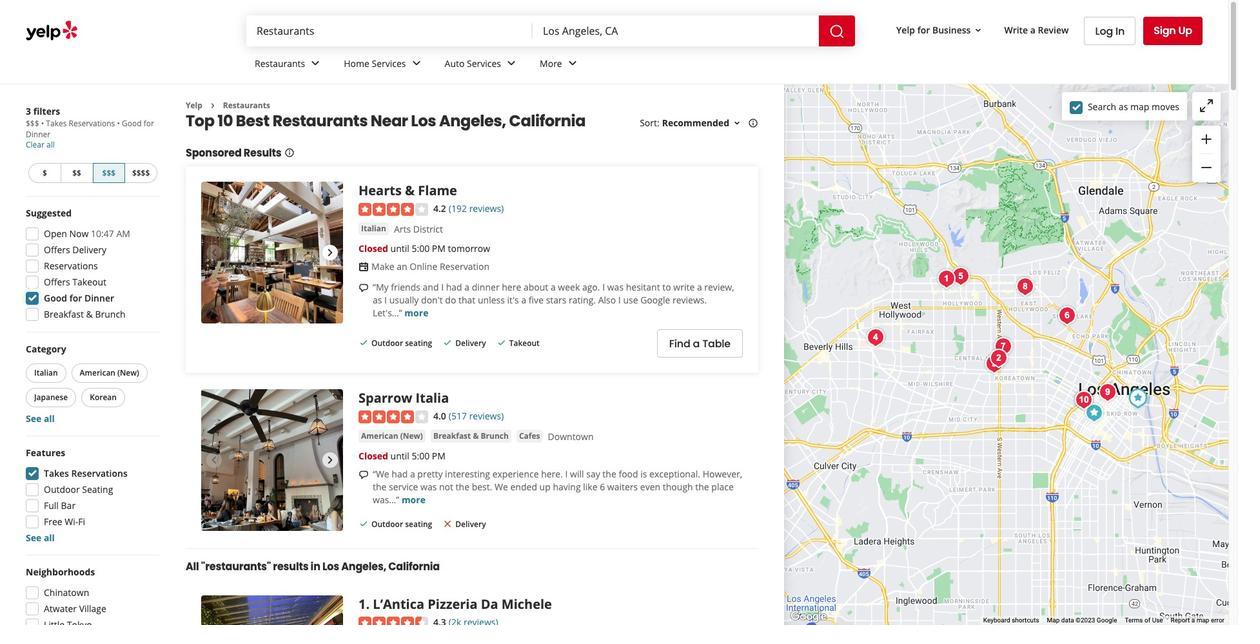 Task type: locate. For each thing, give the bounding box(es) containing it.
1 vertical spatial pm
[[432, 450, 446, 463]]

offers for offers takeout
[[44, 276, 70, 288]]

the
[[603, 468, 617, 481], [373, 481, 387, 493], [456, 481, 470, 493], [696, 481, 710, 493]]

0 vertical spatial 5:00
[[412, 243, 430, 255]]

0 vertical spatial offers
[[44, 244, 70, 256]]

takeout inside group
[[72, 276, 106, 288]]

italian down 'category'
[[34, 368, 58, 379]]

dinner inside group
[[84, 292, 114, 305]]

1 horizontal spatial services
[[467, 57, 501, 69]]

more down service
[[402, 494, 426, 506]]

reservations up $$
[[69, 118, 115, 129]]

0 horizontal spatial american
[[80, 368, 115, 379]]

1 services from the left
[[372, 57, 406, 69]]

16 info v2 image
[[749, 118, 759, 129]]

more link
[[405, 307, 429, 319], [402, 494, 426, 506]]

$$ button
[[60, 163, 93, 183]]

group containing neighborhoods
[[22, 567, 160, 626]]

0 horizontal spatial american (new) button
[[71, 364, 148, 383]]

next image
[[323, 453, 338, 469]]

see all button down free
[[26, 532, 55, 545]]

none field find
[[257, 24, 523, 38]]

usually
[[390, 294, 419, 307]]

delivery down that
[[456, 338, 486, 349]]

american up korean
[[80, 368, 115, 379]]

i right 'and'
[[441, 281, 444, 294]]

16 close v2 image
[[443, 519, 453, 530]]

2 vertical spatial delivery
[[456, 519, 486, 530]]

5:00 for italia
[[412, 450, 430, 463]]

american for the rightmost american (new) button
[[361, 431, 399, 442]]

offers for offers delivery
[[44, 244, 70, 256]]

1 vertical spatial yelp
[[186, 100, 203, 111]]

0 vertical spatial outdoor seating
[[372, 338, 433, 349]]

1 vertical spatial $$$
[[102, 168, 116, 179]]

1 horizontal spatial •
[[117, 118, 120, 129]]

none field up "home services" link at the top left of the page
[[257, 24, 523, 38]]

had up do on the top
[[446, 281, 462, 294]]

auto
[[445, 57, 465, 69]]

3 24 chevron down v2 image from the left
[[504, 56, 519, 71]]

0 horizontal spatial brunch
[[95, 308, 126, 321]]

until
[[391, 243, 410, 255], [391, 450, 410, 463]]

group containing features
[[22, 447, 160, 545]]

in
[[311, 560, 321, 575]]

write
[[674, 281, 695, 294]]

google down to
[[641, 294, 671, 307]]

toca madera - los angeles image
[[863, 325, 889, 351]]

see
[[26, 413, 41, 425], [26, 532, 41, 545]]

good up $$$$ on the top left
[[122, 118, 142, 129]]

results
[[273, 560, 309, 575]]

outdoor seating down was…"
[[372, 519, 433, 530]]

rich crab image
[[991, 334, 1017, 360]]

restaurants inside restaurants link
[[255, 57, 305, 69]]

find a table
[[670, 337, 731, 351]]

24 chevron down v2 image left home
[[308, 56, 323, 71]]

atwater
[[44, 603, 77, 616]]

american (new) up korean
[[80, 368, 139, 379]]

slideshow element
[[201, 182, 343, 324], [201, 390, 343, 532]]

see all button down japanese button
[[26, 413, 55, 425]]

$$$ left $$$$ on the top left
[[102, 168, 116, 179]]

breakfast
[[44, 308, 84, 321], [434, 431, 471, 442]]

zoom out image
[[1200, 160, 1215, 176]]

6
[[600, 481, 605, 493]]

map left 'moves'
[[1131, 100, 1150, 113]]

korean
[[90, 392, 117, 403]]

0 vertical spatial good
[[122, 118, 142, 129]]

angeles, down auto services link
[[439, 111, 506, 132]]

as inside '"my friends and i had a dinner here about a week ago. i was hesitant to write a review, as i usually don't do that unless it's a five stars rating. also i use google reviews. let's…"'
[[373, 294, 382, 307]]

suggested
[[26, 207, 72, 219]]

all right clear
[[46, 139, 55, 150]]

1 vertical spatial american (new) button
[[359, 430, 426, 443]]

here
[[502, 281, 522, 294]]

a up stars
[[551, 281, 556, 294]]

1 see all from the top
[[26, 413, 55, 425]]

italian button down 4.2 star rating image
[[359, 223, 389, 236]]

home
[[344, 57, 370, 69]]

hearts & flame
[[359, 182, 457, 200]]

pm
[[432, 243, 446, 255], [432, 450, 446, 463]]

takeout down it's
[[510, 338, 540, 349]]

having
[[553, 481, 581, 493]]

reservations up seating
[[71, 468, 128, 480]]

0 vertical spatial had
[[446, 281, 462, 294]]

1 24 chevron down v2 image from the left
[[308, 56, 323, 71]]

1 vertical spatial seating
[[405, 519, 433, 530]]

0 horizontal spatial good
[[44, 292, 67, 305]]

michele
[[502, 596, 552, 614]]

sparrow italia link
[[359, 390, 449, 407]]

zoom in image
[[1200, 131, 1215, 147]]

dinner inside good for dinner
[[26, 129, 50, 140]]

16 speech v2 image
[[359, 283, 369, 294]]

0 vertical spatial american (new) button
[[71, 364, 148, 383]]

1 vertical spatial breakfast
[[434, 431, 471, 442]]

0 vertical spatial &
[[405, 182, 415, 200]]

0 vertical spatial was
[[608, 281, 624, 294]]

16 checkmark v2 image down do on the top
[[443, 338, 453, 349]]

village
[[79, 603, 106, 616]]

had up service
[[392, 468, 408, 481]]

0 vertical spatial as
[[1119, 100, 1129, 113]]

5:00 up online
[[412, 243, 430, 255]]

angeles,
[[439, 111, 506, 132], [342, 560, 387, 575]]

yelp for yelp for business
[[897, 24, 916, 36]]

offers delivery
[[44, 244, 107, 256]]

breakfast down offers takeout
[[44, 308, 84, 321]]

pm for hearts & flame
[[432, 243, 446, 255]]

sparrow italia image
[[201, 390, 343, 532]]

use
[[1153, 618, 1164, 625]]

2 24 chevron down v2 image from the left
[[409, 56, 424, 71]]

group containing category
[[23, 343, 160, 426]]

free
[[44, 516, 62, 528]]

like
[[583, 481, 598, 493]]

0 vertical spatial slideshow element
[[201, 182, 343, 324]]

reviews) inside (517 reviews) link
[[470, 410, 504, 423]]

restaurants right 16 chevron right v2 image
[[223, 100, 270, 111]]

yelp left 16 chevron right v2 image
[[186, 100, 203, 111]]

until up an
[[391, 243, 410, 255]]

0 horizontal spatial breakfast & brunch
[[44, 308, 126, 321]]

all
[[46, 139, 55, 150], [44, 413, 55, 425], [44, 532, 55, 545]]

©2023
[[1076, 618, 1096, 625]]

0 horizontal spatial los
[[323, 560, 339, 575]]

bar
[[61, 500, 76, 512]]

google image
[[788, 609, 830, 626]]

american down "4 star rating" image
[[361, 431, 399, 442]]

good for dinner down offers takeout
[[44, 292, 114, 305]]

reservation
[[440, 261, 490, 273]]

for inside button
[[918, 24, 931, 36]]

restaurants link
[[245, 46, 334, 84], [223, 100, 270, 111]]

italian for the bottom "italian" button
[[34, 368, 58, 379]]

1 see all button from the top
[[26, 413, 55, 425]]

"my friends and i had a dinner here about a week ago. i was hesitant to write a review, as i usually don't do that unless it's a five stars rating. also i use google reviews. let's…"
[[373, 281, 735, 319]]

takes down features
[[44, 468, 69, 480]]

2 5:00 from the top
[[412, 450, 430, 463]]

dinner down the 3 filters
[[26, 129, 50, 140]]

was inside "we had a pretty interesting experience here. i will say the food is exceptional. however, the service was not the best. we ended up having like 6 waiters even though the place was…"
[[421, 481, 437, 493]]

seating left 16 close v2 icon
[[405, 519, 433, 530]]

all down free
[[44, 532, 55, 545]]

had inside '"my friends and i had a dinner here about a week ago. i was hesitant to write a review, as i usually don't do that unless it's a five stars rating. also i use google reviews. let's…"'
[[446, 281, 462, 294]]

hearts & flame link
[[359, 182, 457, 200]]

takeout down offers delivery
[[72, 276, 106, 288]]

we
[[495, 481, 508, 493]]

1 horizontal spatial yelp
[[897, 24, 916, 36]]

good down offers takeout
[[44, 292, 67, 305]]

0 vertical spatial for
[[918, 24, 931, 36]]

angeles, up 1
[[342, 560, 387, 575]]

delivery
[[72, 244, 107, 256], [456, 338, 486, 349], [456, 519, 486, 530]]

1 slideshow element from the top
[[201, 182, 343, 324]]

1 horizontal spatial american
[[361, 431, 399, 442]]

los right the in
[[323, 560, 339, 575]]

(new)
[[117, 368, 139, 379], [401, 431, 423, 442]]

i up "let's…"" on the left
[[385, 294, 387, 307]]

0 vertical spatial restaurants link
[[245, 46, 334, 84]]

write a review
[[1005, 24, 1070, 36]]

data
[[1062, 618, 1075, 625]]

good
[[122, 118, 142, 129], [44, 292, 67, 305]]

24 chevron down v2 image right auto services
[[504, 56, 519, 71]]

2 see from the top
[[26, 532, 41, 545]]

• down the 3 filters
[[41, 118, 44, 129]]

a inside "we had a pretty interesting experience here. i will say the food is exceptional. however, the service was not the best. we ended up having like 6 waiters even though the place was…"
[[410, 468, 415, 481]]

up
[[540, 481, 551, 493]]

closed down italian link
[[359, 243, 388, 255]]

the down ""we"
[[373, 481, 387, 493]]

sign
[[1155, 23, 1177, 38]]

none field near
[[543, 24, 809, 38]]

1 vertical spatial until
[[391, 450, 410, 463]]

google right '©2023' at the bottom right of the page
[[1098, 618, 1118, 625]]

& up 4.2 star rating image
[[405, 182, 415, 200]]

0 vertical spatial reservations
[[69, 118, 115, 129]]

0 horizontal spatial •
[[41, 118, 44, 129]]

0 vertical spatial takes
[[46, 118, 67, 129]]

now
[[69, 228, 89, 240]]

(new) up 'korean' button
[[117, 368, 139, 379]]

0 vertical spatial reviews)
[[470, 203, 504, 215]]

0 vertical spatial california
[[509, 111, 586, 132]]

1 reviews) from the top
[[470, 203, 504, 215]]

will
[[570, 468, 584, 481]]

filters
[[33, 105, 60, 117]]

2 closed from the top
[[359, 450, 388, 463]]

2 horizontal spatial 24 chevron down v2 image
[[504, 56, 519, 71]]

sparrow italia image
[[1072, 387, 1097, 413], [1072, 387, 1097, 413]]

1 • from the left
[[41, 118, 44, 129]]

0 vertical spatial yelp
[[897, 24, 916, 36]]

24 chevron down v2 image inside "home services" link
[[409, 56, 424, 71]]

report a map error
[[1172, 618, 1225, 625]]

24 chevron down v2 image
[[308, 56, 323, 71], [409, 56, 424, 71], [504, 56, 519, 71]]

• up $$$ button
[[117, 118, 120, 129]]

1 closed from the top
[[359, 243, 388, 255]]

california down more link
[[509, 111, 586, 132]]

to
[[663, 281, 672, 294]]

restaurants up best
[[255, 57, 305, 69]]

american (new) button up korean
[[71, 364, 148, 383]]

1 vertical spatial &
[[86, 308, 93, 321]]

0 horizontal spatial none field
[[257, 24, 523, 38]]

1 offers from the top
[[44, 244, 70, 256]]

0 horizontal spatial for
[[69, 292, 82, 305]]

None search field
[[247, 15, 858, 46]]

2 see all button from the top
[[26, 532, 55, 545]]

1 horizontal spatial map
[[1197, 618, 1210, 625]]

2 pm from the top
[[432, 450, 446, 463]]

yelp left the "business"
[[897, 24, 916, 36]]

haneuem image
[[986, 346, 1012, 371]]

yelp for yelp link
[[186, 100, 203, 111]]

0 vertical spatial delivery
[[72, 244, 107, 256]]

$$$$ button
[[125, 163, 157, 183]]

0 horizontal spatial italian
[[34, 368, 58, 379]]

2 vertical spatial &
[[473, 431, 479, 442]]

was
[[608, 281, 624, 294], [421, 481, 437, 493]]

pm up the pretty
[[432, 450, 446, 463]]

4.2
[[434, 203, 446, 215]]

italia
[[416, 390, 449, 407]]

google
[[641, 294, 671, 307], [1098, 618, 1118, 625]]

outdoor seating for 16 checkmark v2 image under 16 speech v2 image
[[372, 338, 433, 349]]

california
[[509, 111, 586, 132], [389, 560, 440, 575]]

0 vertical spatial $$$
[[26, 118, 39, 129]]

1 vertical spatial breakfast & brunch
[[434, 431, 509, 442]]

1 horizontal spatial as
[[1119, 100, 1129, 113]]

1 horizontal spatial american (new)
[[361, 431, 423, 442]]

1 outdoor seating from the top
[[372, 338, 433, 349]]

friends
[[391, 281, 421, 294]]

map for moves
[[1131, 100, 1150, 113]]

outdoor
[[372, 338, 403, 349], [44, 484, 80, 496], [372, 519, 403, 530]]

service
[[389, 481, 418, 493]]

1 vertical spatial map
[[1197, 618, 1210, 625]]

breakfast & brunch button
[[431, 430, 512, 443]]

2 offers from the top
[[44, 276, 70, 288]]

2 outdoor seating from the top
[[372, 519, 433, 530]]

1 5:00 from the top
[[412, 243, 430, 255]]

for up $$$$ button
[[144, 118, 154, 129]]

2 horizontal spatial &
[[473, 431, 479, 442]]

$$$ down 3
[[26, 118, 39, 129]]

4.2 link
[[434, 202, 446, 216]]

italian button
[[359, 223, 389, 236], [26, 364, 66, 383]]

1 horizontal spatial italian button
[[359, 223, 389, 236]]

group
[[1193, 126, 1222, 183], [22, 207, 160, 325], [23, 343, 160, 426], [22, 447, 160, 545], [22, 567, 160, 626]]

all "restaurants" results in los angeles, california
[[186, 560, 440, 575]]

2 services from the left
[[467, 57, 501, 69]]

reviews.
[[673, 294, 707, 307]]

1 vertical spatial see
[[26, 532, 41, 545]]

0 horizontal spatial angeles,
[[342, 560, 387, 575]]

1 until from the top
[[391, 243, 410, 255]]

2 slideshow element from the top
[[201, 390, 343, 532]]

1 horizontal spatial 24 chevron down v2 image
[[409, 56, 424, 71]]

as down "my
[[373, 294, 382, 307]]

more link down service
[[402, 494, 426, 506]]

reviews) right (192
[[470, 203, 504, 215]]

1 vertical spatial 5:00
[[412, 450, 430, 463]]

reviews) for sparrow italia
[[470, 410, 504, 423]]

1 seating from the top
[[405, 338, 433, 349]]

i right ago.
[[603, 281, 605, 294]]

24 chevron down v2 image for restaurants
[[308, 56, 323, 71]]

california up l'antica
[[389, 560, 440, 575]]

0 horizontal spatial breakfast
[[44, 308, 84, 321]]

american (new) down "4 star rating" image
[[361, 431, 423, 442]]

delivery down the open now 10:47 am
[[72, 244, 107, 256]]

good for dinner up $$
[[26, 118, 154, 140]]

Find text field
[[257, 24, 523, 38]]

1 vertical spatial all
[[44, 413, 55, 425]]

free wi-fi
[[44, 516, 85, 528]]

american (new)
[[80, 368, 139, 379], [361, 431, 423, 442]]

2 see all from the top
[[26, 532, 55, 545]]

1 vertical spatial good for dinner
[[44, 292, 114, 305]]

pm up make an online reservation
[[432, 243, 446, 255]]

2 until from the top
[[391, 450, 410, 463]]

24 chevron down v2 image for auto services
[[504, 56, 519, 71]]

1 vertical spatial angeles,
[[342, 560, 387, 575]]

yelp inside button
[[897, 24, 916, 36]]

breakfast & brunch down offers takeout
[[44, 308, 126, 321]]

0 vertical spatial map
[[1131, 100, 1150, 113]]

1 horizontal spatial los
[[411, 111, 436, 132]]

five
[[529, 294, 544, 307]]

1 vertical spatial closed
[[359, 450, 388, 463]]

& down (517 reviews)
[[473, 431, 479, 442]]

1 horizontal spatial brunch
[[481, 431, 509, 442]]

was down the pretty
[[421, 481, 437, 493]]

reservations up offers takeout
[[44, 260, 98, 272]]

was up also
[[608, 281, 624, 294]]

0 horizontal spatial google
[[641, 294, 671, 307]]

1 pm from the top
[[432, 243, 446, 255]]

until for hearts
[[391, 243, 410, 255]]

cafes link
[[517, 430, 543, 443]]

0 vertical spatial american
[[80, 368, 115, 379]]

1 horizontal spatial breakfast
[[434, 431, 471, 442]]

0 horizontal spatial services
[[372, 57, 406, 69]]

24 chevron down v2 image inside auto services link
[[504, 56, 519, 71]]

for down offers takeout
[[69, 292, 82, 305]]

16 checkmark v2 image
[[359, 338, 369, 349], [443, 338, 453, 349], [497, 338, 507, 349], [359, 519, 369, 530]]

reviews)
[[470, 203, 504, 215], [470, 410, 504, 423]]

outdoor down was…"
[[372, 519, 403, 530]]

1 vertical spatial for
[[144, 118, 154, 129]]

breakfast down (517
[[434, 431, 471, 442]]

$
[[43, 168, 47, 179]]

american inside group
[[80, 368, 115, 379]]

1 vertical spatial italian
[[34, 368, 58, 379]]

0 horizontal spatial 24 chevron down v2 image
[[308, 56, 323, 71]]

more down usually
[[405, 307, 429, 319]]

italian link
[[359, 223, 389, 236]]

closed up ""we"
[[359, 450, 388, 463]]

business
[[933, 24, 971, 36]]

1 vertical spatial dinner
[[84, 292, 114, 305]]

search image
[[830, 24, 845, 39]]

hearts & flame image
[[201, 182, 343, 324]]

2 vertical spatial reservations
[[71, 468, 128, 480]]

1 vertical spatial slideshow element
[[201, 390, 343, 532]]

pretty
[[418, 468, 443, 481]]

map left error
[[1197, 618, 1210, 625]]

i left will
[[566, 468, 568, 481]]

italian for topmost "italian" button
[[361, 223, 386, 234]]

as right search
[[1119, 100, 1129, 113]]

3
[[26, 105, 31, 117]]

2 none field from the left
[[543, 24, 809, 38]]

italian down 4.2 star rating image
[[361, 223, 386, 234]]

for left the "business"
[[918, 24, 931, 36]]

0 horizontal spatial $$$
[[26, 118, 39, 129]]

seating down don't
[[405, 338, 433, 349]]

0 vertical spatial brunch
[[95, 308, 126, 321]]

None field
[[257, 24, 523, 38], [543, 24, 809, 38]]

los right near
[[411, 111, 436, 132]]

american (new) button down "4 star rating" image
[[359, 430, 426, 443]]

0 horizontal spatial yelp
[[186, 100, 203, 111]]

delivery right 16 close v2 icon
[[456, 519, 486, 530]]

offers down offers delivery
[[44, 276, 70, 288]]

reviews) up breakfast & brunch button
[[470, 410, 504, 423]]

map for error
[[1197, 618, 1210, 625]]

24 chevron down v2 image left auto
[[409, 56, 424, 71]]

see all
[[26, 413, 55, 425], [26, 532, 55, 545]]

16 info v2 image
[[284, 148, 295, 158]]

& inside button
[[473, 431, 479, 442]]

2 reviews) from the top
[[470, 410, 504, 423]]

$$$ inside button
[[102, 168, 116, 179]]

0 vertical spatial more link
[[405, 307, 429, 319]]

reviews) inside (192 reviews) link
[[470, 203, 504, 215]]

breakfast & brunch down (517 reviews)
[[434, 431, 509, 442]]

1 none field from the left
[[257, 24, 523, 38]]

1 vertical spatial california
[[389, 560, 440, 575]]

1 see from the top
[[26, 413, 41, 425]]

breakfast & brunch inside group
[[44, 308, 126, 321]]

0 vertical spatial los
[[411, 111, 436, 132]]

more link for a
[[402, 494, 426, 506]]

full
[[44, 500, 59, 512]]

0 horizontal spatial american (new)
[[80, 368, 139, 379]]

1 horizontal spatial takeout
[[510, 338, 540, 349]]

0 vertical spatial breakfast & brunch
[[44, 308, 126, 321]]

exceptional.
[[650, 468, 701, 481]]

0 vertical spatial pm
[[432, 243, 446, 255]]

outdoor seating down "let's…"" on the left
[[372, 338, 433, 349]]

1 vertical spatial los
[[323, 560, 339, 575]]



Task type: vqa. For each thing, say whether or not it's contained in the screenshot.
the rightmost York,
no



Task type: describe. For each thing, give the bounding box(es) containing it.
see all for category
[[26, 413, 55, 425]]

brunch inside button
[[481, 431, 509, 442]]

see for features
[[26, 532, 41, 545]]

pm for sparrow italia
[[432, 450, 446, 463]]

$$
[[72, 168, 81, 179]]

clear
[[26, 139, 44, 150]]

auto services
[[445, 57, 501, 69]]

not
[[439, 481, 454, 493]]

1 vertical spatial restaurants link
[[223, 100, 270, 111]]

1 horizontal spatial &
[[405, 182, 415, 200]]

a right report
[[1192, 618, 1196, 625]]

up
[[1179, 23, 1193, 38]]

sparrow
[[359, 390, 413, 407]]

business categories element
[[245, 46, 1203, 84]]

i left use at the right top of page
[[619, 294, 621, 307]]

was inside '"my friends and i had a dinner here about a week ago. i was hesitant to write a review, as i usually don't do that unless it's a five stars rating. also i use google reviews. let's…"'
[[608, 281, 624, 294]]

rating.
[[569, 294, 596, 307]]

downtown
[[548, 431, 594, 443]]

3 filters
[[26, 105, 60, 117]]

see all button for features
[[26, 532, 55, 545]]

(517 reviews) link
[[449, 409, 504, 423]]

the up 6
[[603, 468, 617, 481]]

0 vertical spatial american (new)
[[80, 368, 139, 379]]

until for sparrow
[[391, 450, 410, 463]]

services for home services
[[372, 57, 406, 69]]

next image
[[323, 245, 338, 261]]

top 10 best restaurants near los angeles, california
[[186, 111, 586, 132]]

unless
[[478, 294, 505, 307]]

use
[[624, 294, 639, 307]]

atwater village
[[44, 603, 106, 616]]

l'antica pizzeria da michele image
[[934, 266, 960, 292]]

map data ©2023 google
[[1048, 618, 1118, 625]]

more link for and
[[405, 307, 429, 319]]

da
[[481, 596, 499, 614]]

2 vertical spatial for
[[69, 292, 82, 305]]

1
[[359, 596, 366, 614]]

0 vertical spatial angeles,
[[439, 111, 506, 132]]

1 vertical spatial reservations
[[44, 260, 98, 272]]

log in
[[1096, 24, 1126, 38]]

2 seating from the top
[[405, 519, 433, 530]]

review
[[1039, 24, 1070, 36]]

0 vertical spatial (new)
[[117, 368, 139, 379]]

(192 reviews)
[[449, 203, 504, 215]]

had inside "we had a pretty interesting experience here. i will say the food is exceptional. however, the service was not the best. we ended up having like 6 waiters even though the place was…"
[[392, 468, 408, 481]]

1 horizontal spatial american (new) button
[[359, 430, 426, 443]]

previous image
[[206, 245, 222, 261]]

week
[[558, 281, 580, 294]]

write
[[1005, 24, 1029, 36]]

slideshow element for hearts
[[201, 182, 343, 324]]

flame
[[418, 182, 457, 200]]

a right the write
[[697, 281, 703, 294]]

$$$ for $$$ • takes reservations •
[[26, 118, 39, 129]]

full bar
[[44, 500, 76, 512]]

stars
[[546, 294, 567, 307]]

0 vertical spatial good for dinner
[[26, 118, 154, 140]]

$ button
[[28, 163, 60, 183]]

1 vertical spatial italian button
[[26, 364, 66, 383]]

(192 reviews) link
[[449, 202, 504, 216]]

more for and
[[405, 307, 429, 319]]

is
[[641, 468, 648, 481]]

$$$ for $$$
[[102, 168, 116, 179]]

report
[[1172, 618, 1191, 625]]

1 horizontal spatial for
[[144, 118, 154, 129]]

"restaurants"
[[201, 560, 271, 575]]

1 vertical spatial outdoor
[[44, 484, 80, 496]]

dinner
[[472, 281, 500, 294]]

am
[[116, 228, 130, 240]]

yelp for business button
[[892, 18, 990, 42]]

0 vertical spatial outdoor
[[372, 338, 403, 349]]

16 checkmark v2 image down 16 speech v2 image
[[359, 338, 369, 349]]

log in link
[[1085, 17, 1137, 45]]

1 horizontal spatial google
[[1098, 618, 1118, 625]]

burnin' shell image
[[982, 351, 1008, 377]]

previous image
[[206, 453, 222, 469]]

closed for hearts
[[359, 243, 388, 255]]

search
[[1089, 100, 1117, 113]]

wood image
[[1055, 303, 1081, 329]]

breakfast & brunch link
[[431, 430, 512, 443]]

16 chevron down v2 image
[[732, 118, 743, 129]]

terms
[[1126, 618, 1144, 625]]

keyboard
[[984, 618, 1011, 625]]

10
[[218, 111, 233, 132]]

sign up
[[1155, 23, 1193, 38]]

see all button for category
[[26, 413, 55, 425]]

arts
[[394, 223, 411, 236]]

the down interesting
[[456, 481, 470, 493]]

a right write at right
[[1031, 24, 1036, 36]]

best.
[[472, 481, 493, 493]]

map region
[[685, 0, 1239, 626]]

$$$ button
[[93, 163, 125, 183]]

more
[[540, 57, 563, 69]]

"my
[[373, 281, 389, 294]]

experience
[[493, 468, 539, 481]]

24 chevron down v2 image for home services
[[409, 56, 424, 71]]

outdoor seating for 16 checkmark v2 image underneath 16 speech v2 icon
[[372, 519, 433, 530]]

0 vertical spatial italian button
[[359, 223, 389, 236]]

cafes
[[519, 431, 540, 442]]

1 vertical spatial takes
[[44, 468, 69, 480]]

0 vertical spatial all
[[46, 139, 55, 150]]

category
[[26, 343, 66, 356]]

1 horizontal spatial california
[[509, 111, 586, 132]]

wi-
[[65, 516, 78, 528]]

saffy's image
[[1013, 274, 1039, 300]]

more for a
[[402, 494, 426, 506]]

reviews) for hearts & flame
[[470, 203, 504, 215]]

Near text field
[[543, 24, 809, 38]]

in
[[1116, 24, 1126, 38]]

sign up link
[[1144, 17, 1203, 45]]

4.3 star rating image
[[359, 617, 428, 626]]

slideshow element for sparrow
[[201, 390, 343, 532]]

see for category
[[26, 413, 41, 425]]

recommended
[[662, 117, 730, 129]]

(517 reviews)
[[449, 410, 504, 423]]

yelp for business
[[897, 24, 971, 36]]

1 vertical spatial takeout
[[510, 338, 540, 349]]

a up that
[[465, 281, 470, 294]]

all
[[186, 560, 199, 575]]

16 reservation v2 image
[[359, 262, 369, 272]]

16 checkmark v2 image down 16 speech v2 icon
[[359, 519, 369, 530]]

clear all
[[26, 139, 55, 150]]

chinatown
[[44, 587, 89, 599]]

google inside '"my friends and i had a dinner here about a week ago. i was hesitant to write a review, as i usually don't do that unless it's a five stars rating. also i use google reviews. let's…"'
[[641, 294, 671, 307]]

breakfast inside group
[[44, 308, 84, 321]]

a right it's
[[522, 294, 527, 307]]

hearts & flame image
[[1126, 386, 1152, 411]]

4.2 star rating image
[[359, 203, 428, 216]]

hearts
[[359, 182, 402, 200]]

services for auto services
[[467, 57, 501, 69]]

and
[[423, 281, 439, 294]]

auto services link
[[435, 46, 530, 84]]

all for features
[[44, 532, 55, 545]]

16 speech v2 image
[[359, 470, 369, 480]]

outdoor seating
[[44, 484, 113, 496]]

find
[[670, 337, 691, 351]]

breakfast & brunch inside button
[[434, 431, 509, 442]]

group containing suggested
[[22, 207, 160, 325]]

see all for features
[[26, 532, 55, 545]]

also
[[599, 294, 616, 307]]

16 chevron right v2 image
[[208, 101, 218, 111]]

.
[[366, 596, 370, 614]]

best
[[236, 111, 270, 132]]

1 vertical spatial american (new)
[[361, 431, 423, 442]]

2 • from the left
[[117, 118, 120, 129]]

though
[[663, 481, 693, 493]]

0 horizontal spatial &
[[86, 308, 93, 321]]

16 chevron down v2 image
[[974, 25, 984, 35]]

let's…"
[[373, 307, 402, 319]]

american (new) link
[[359, 430, 426, 443]]

yelp link
[[186, 100, 203, 111]]

japanese
[[34, 392, 68, 403]]

expand map image
[[1200, 98, 1215, 114]]

16 checkmark v2 image down unless
[[497, 338, 507, 349]]

1 horizontal spatial good
[[122, 118, 142, 129]]

24 chevron down v2 image
[[565, 56, 581, 71]]

make
[[372, 261, 395, 273]]

1 vertical spatial delivery
[[456, 338, 486, 349]]

open
[[44, 228, 67, 240]]

4 star rating image
[[359, 411, 428, 424]]

beauty & essex image
[[948, 264, 974, 289]]

(192
[[449, 203, 467, 215]]

japanese button
[[26, 388, 76, 408]]

american for the left american (new) button
[[80, 368, 115, 379]]

a right find
[[693, 337, 700, 351]]

5:00 for &
[[412, 243, 430, 255]]

4.0 link
[[434, 409, 446, 423]]

l'antica pizzeria da michele link
[[373, 596, 552, 614]]

perch image
[[1095, 380, 1121, 406]]

breakfast inside button
[[434, 431, 471, 442]]

closed until 5:00 pm
[[359, 450, 446, 463]]

log
[[1096, 24, 1114, 38]]

all for category
[[44, 413, 55, 425]]

2 vertical spatial outdoor
[[372, 519, 403, 530]]

the left place
[[696, 481, 710, 493]]

1 horizontal spatial (new)
[[401, 431, 423, 442]]

i inside "we had a pretty interesting experience here. i will say the food is exceptional. however, the service was not the best. we ended up having like 6 waiters even though the place was…"
[[566, 468, 568, 481]]

restaurants up 16 info v2 image
[[273, 111, 368, 132]]

cabra los angeles image
[[1082, 400, 1108, 426]]

tomorrow
[[448, 243, 491, 255]]

closed for sparrow
[[359, 450, 388, 463]]

fi
[[78, 516, 85, 528]]



